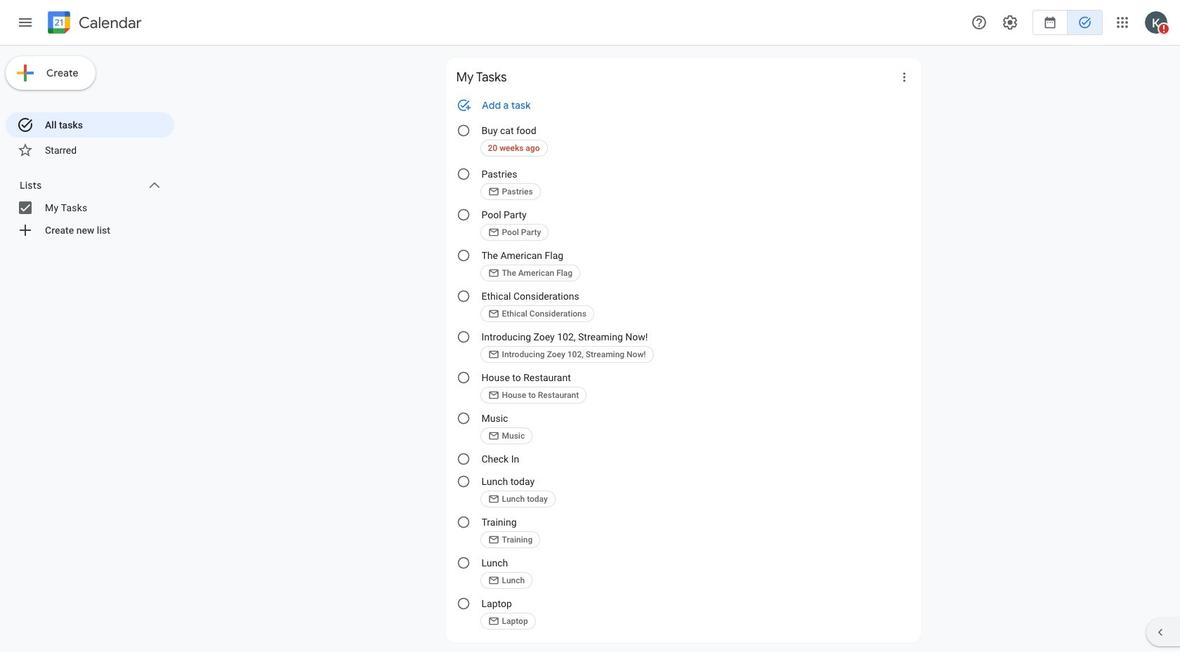 Task type: vqa. For each thing, say whether or not it's contained in the screenshot.
second AM from the bottom of the page
no



Task type: locate. For each thing, give the bounding box(es) containing it.
heading
[[76, 14, 142, 31]]

heading inside calendar element
[[76, 14, 142, 31]]



Task type: describe. For each thing, give the bounding box(es) containing it.
tasks sidebar image
[[17, 14, 34, 31]]

settings menu image
[[1002, 14, 1019, 31]]

calendar element
[[45, 8, 142, 39]]

support menu image
[[971, 14, 988, 31]]



